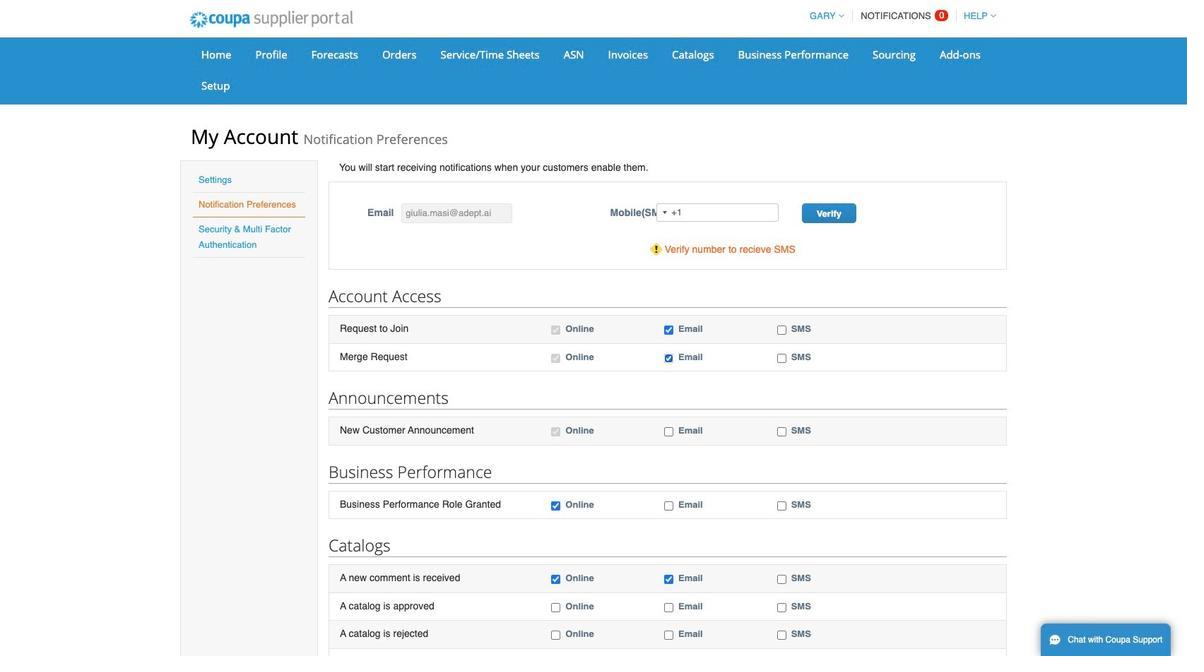 Task type: vqa. For each thing, say whether or not it's contained in the screenshot.
alert
no



Task type: describe. For each thing, give the bounding box(es) containing it.
telephone country code image
[[663, 211, 668, 214]]

coupa supplier portal image
[[180, 2, 362, 37]]



Task type: locate. For each thing, give the bounding box(es) containing it.
Telephone country code field
[[658, 204, 672, 221]]

+1 201-555-0123 text field
[[657, 204, 779, 222]]

None checkbox
[[777, 326, 787, 335], [664, 428, 674, 437], [552, 502, 561, 511], [777, 502, 787, 511], [552, 604, 561, 613], [664, 604, 674, 613], [777, 604, 787, 613], [552, 632, 561, 641], [777, 632, 787, 641], [777, 326, 787, 335], [664, 428, 674, 437], [552, 502, 561, 511], [777, 502, 787, 511], [552, 604, 561, 613], [664, 604, 674, 613], [777, 604, 787, 613], [552, 632, 561, 641], [777, 632, 787, 641]]

None checkbox
[[552, 326, 561, 335], [664, 326, 674, 335], [552, 354, 561, 363], [664, 354, 674, 363], [777, 354, 787, 363], [552, 428, 561, 437], [777, 428, 787, 437], [664, 502, 674, 511], [552, 576, 561, 585], [664, 576, 674, 585], [777, 576, 787, 585], [664, 632, 674, 641], [552, 326, 561, 335], [664, 326, 674, 335], [552, 354, 561, 363], [664, 354, 674, 363], [777, 354, 787, 363], [552, 428, 561, 437], [777, 428, 787, 437], [664, 502, 674, 511], [552, 576, 561, 585], [664, 576, 674, 585], [777, 576, 787, 585], [664, 632, 674, 641]]

navigation
[[804, 2, 997, 30]]

None text field
[[402, 204, 513, 223]]



